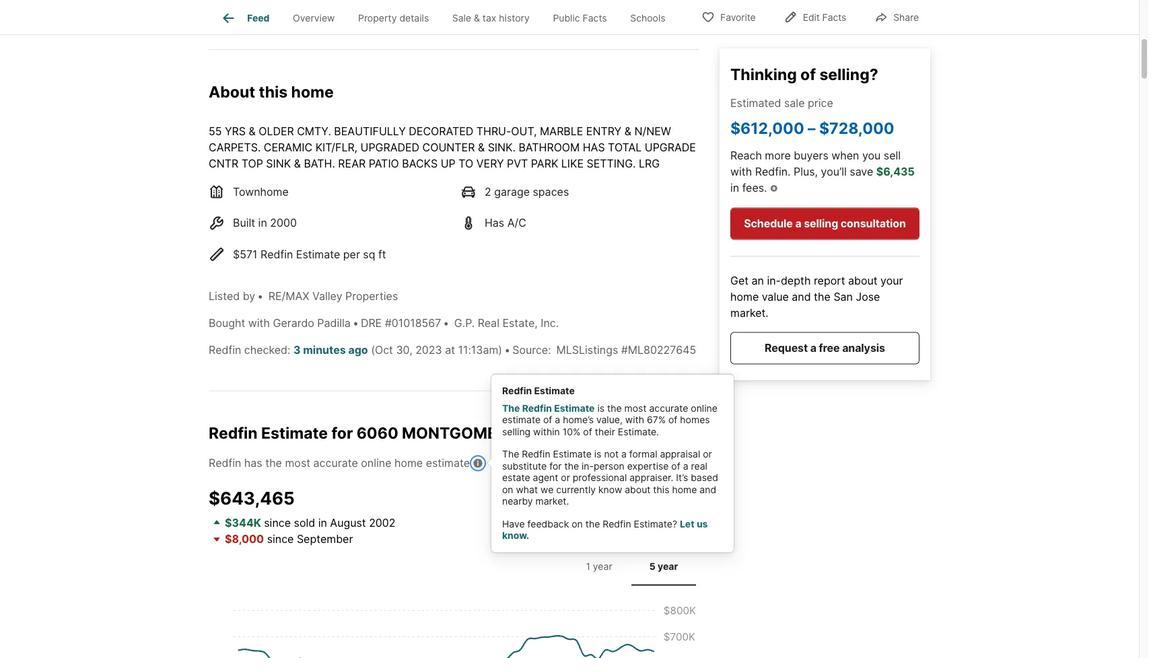 Task type: locate. For each thing, give the bounding box(es) containing it.
share
[[894, 12, 919, 23]]

details
[[400, 12, 429, 24]]

accurate down redfin estimate for 6060 montgomery
[[313, 457, 358, 470]]

$8,000
[[225, 532, 264, 546]]

0 vertical spatial montgomery
[[569, 6, 649, 19]]

about
[[209, 82, 255, 101]]

this down the appraiser. in the right bottom of the page
[[653, 484, 670, 495]]

with up checked:
[[248, 317, 270, 330]]

0 vertical spatial this
[[240, 18, 259, 31]]

checked:
[[244, 344, 290, 357]]

0 horizontal spatial estimate
[[426, 457, 470, 470]]

market. inside the redfin estimate is not a formal appraisal or substitute for the in-person expertise of a real estate agent or professional appraiser. it's based on what we currently know about this home and nearby market.
[[536, 496, 569, 507]]

townhome
[[233, 185, 289, 198]]

1 vertical spatial selling
[[502, 426, 531, 437]]

0 horizontal spatial facts
[[583, 12, 607, 24]]

5
[[650, 561, 656, 572]]

2 vertical spatial with
[[625, 414, 644, 426]]

this for track
[[240, 18, 259, 31]]

#
[[385, 317, 392, 330], [621, 344, 628, 357]]

0 horizontal spatial on
[[502, 484, 513, 495]]

1 vertical spatial estimate
[[426, 457, 470, 470]]

historical redfin estimate graph chart image
[[209, 586, 699, 658]]

estimate left per
[[296, 248, 340, 261]]

0 horizontal spatial value
[[301, 18, 328, 31]]

mlslistings
[[557, 344, 618, 357]]

0 vertical spatial since
[[264, 516, 291, 529]]

2 horizontal spatial with
[[731, 165, 752, 178]]

thinking
[[731, 65, 797, 83]]

0 vertical spatial nearby
[[353, 18, 388, 31]]

estimate down 10%
[[553, 449, 592, 460]]

facts right the public
[[583, 12, 607, 24]]

yrs
[[225, 125, 246, 138]]

i own 6060 montgomery
[[508, 6, 649, 19]]

0 vertical spatial is
[[597, 402, 605, 414]]

01018567
[[392, 317, 441, 330]]

0 vertical spatial accurate
[[649, 402, 688, 414]]

• left dre
[[353, 317, 359, 330]]

total
[[608, 141, 642, 154]]

0 horizontal spatial for
[[332, 424, 353, 443]]

in left fees. at the top right of the page
[[731, 181, 739, 194]]

and left property
[[331, 18, 350, 31]]

the up value,
[[607, 402, 622, 414]]

in- right an
[[767, 274, 781, 287]]

san
[[834, 290, 853, 304]]

online
[[691, 402, 718, 414], [361, 457, 391, 470]]

built
[[233, 216, 255, 230]]

decorated
[[409, 125, 474, 138]]

6060 right own
[[538, 6, 566, 19]]

0 horizontal spatial year
[[593, 561, 612, 572]]

gerardo
[[273, 317, 314, 330]]

# right dre
[[385, 317, 392, 330]]

in right built
[[258, 216, 267, 230]]

and down "depth"
[[792, 290, 811, 304]]

public
[[553, 12, 580, 24]]

0 horizontal spatial 6060
[[357, 424, 398, 443]]

1 vertical spatial #
[[621, 344, 628, 357]]

sale & tax history
[[452, 12, 530, 24]]

11:13am)
[[458, 344, 502, 357]]

redfin checked: 3 minutes ago (oct 30, 2023 at 11:13am) • source: mlslistings # ml80227645
[[209, 344, 696, 357]]

estimate?
[[634, 518, 677, 530]]

inc.
[[541, 317, 559, 330]]

2 vertical spatial this
[[653, 484, 670, 495]]

a
[[795, 217, 802, 230], [810, 342, 817, 355], [555, 414, 560, 426], [621, 449, 627, 460], [683, 460, 689, 472]]

overview tab
[[281, 2, 347, 34]]

0 vertical spatial in-
[[767, 274, 781, 287]]

of inside the redfin estimate is not a formal appraisal or substitute for the in-person expertise of a real estate agent or professional appraiser. it's based on what we currently know about this home and nearby market.
[[672, 460, 681, 472]]

know.
[[502, 530, 529, 541]]

jose
[[856, 290, 880, 304]]

estimate inside the redfin estimate is not a formal appraisal or substitute for the in-person expertise of a real estate agent or professional appraiser. it's based on what we currently know about this home and nearby market.
[[553, 449, 592, 460]]

not
[[604, 449, 619, 460]]

at
[[445, 344, 455, 357]]

0 horizontal spatial most
[[285, 457, 310, 470]]

1 vertical spatial on
[[572, 518, 583, 530]]

this right track
[[240, 18, 259, 31]]

1 vertical spatial online
[[361, 457, 391, 470]]

most up "estimate." at the bottom
[[625, 402, 647, 414]]

1 horizontal spatial in
[[318, 516, 327, 529]]

0 horizontal spatial montgomery
[[402, 424, 518, 443]]

upgrade
[[645, 141, 696, 154]]

estimate for $571 redfin estimate per sq ft
[[296, 248, 340, 261]]

this for about
[[259, 82, 288, 101]]

1 horizontal spatial 6060
[[538, 6, 566, 19]]

in up september at the left of page
[[318, 516, 327, 529]]

1 horizontal spatial montgomery
[[569, 6, 649, 19]]

a/c
[[507, 216, 526, 230]]

in- inside get an in-depth report about your home value and the
[[767, 274, 781, 287]]

home down get
[[731, 290, 759, 304]]

market. down an
[[731, 307, 769, 320]]

redfin up substitute
[[522, 449, 550, 460]]

0 vertical spatial on
[[502, 484, 513, 495]]

year for 1 year
[[593, 561, 612, 572]]

2 year from the left
[[658, 561, 678, 572]]

to
[[459, 157, 473, 170]]

facts inside 'public facts' 'tab'
[[583, 12, 607, 24]]

the for the redfin estimate is not a formal appraisal or substitute for the in-person expertise of a real estate agent or professional appraiser. it's based on what we currently know about this home and nearby market.
[[502, 449, 519, 460]]

0 horizontal spatial about
[[625, 484, 651, 495]]

sale & tax history tab
[[441, 2, 541, 34]]

1 horizontal spatial nearby
[[502, 496, 533, 507]]

1 vertical spatial for
[[550, 460, 562, 472]]

the down report
[[814, 290, 831, 304]]

1 vertical spatial tab list
[[564, 547, 699, 586]]

& left the tax
[[474, 12, 480, 24]]

estimate for the redfin estimate is not a formal appraisal or substitute for the in-person expertise of a real estate agent or professional appraiser. it's based on what we currently know about this home and nearby market.
[[553, 449, 592, 460]]

accurate up 67%
[[649, 402, 688, 414]]

estimate up home's
[[554, 402, 595, 414]]

1 vertical spatial since
[[267, 532, 294, 546]]

older
[[259, 125, 294, 138]]

on down estate
[[502, 484, 513, 495]]

online down redfin estimate for 6060 montgomery
[[361, 457, 391, 470]]

&
[[474, 12, 480, 24], [249, 125, 256, 138], [625, 125, 632, 138], [478, 141, 485, 154], [294, 157, 301, 170]]

0 vertical spatial tab list
[[209, 0, 688, 34]]

$728,000
[[819, 118, 895, 137]]

# right mlslistings
[[621, 344, 628, 357]]

for
[[332, 424, 353, 443], [550, 460, 562, 472]]

own
[[513, 6, 535, 19]]

1 the from the top
[[502, 402, 520, 414]]

about
[[848, 274, 878, 287], [625, 484, 651, 495]]

1 horizontal spatial year
[[658, 561, 678, 572]]

park
[[531, 157, 558, 170]]

1 vertical spatial the
[[502, 449, 519, 460]]

0 vertical spatial estimate
[[502, 414, 541, 426]]

2 vertical spatial in
[[318, 516, 327, 529]]

selling down "$6,435 in fees."
[[804, 217, 838, 230]]

we
[[541, 484, 554, 495]]

track this home's value and nearby sales activity
[[209, 18, 458, 31]]

dre
[[361, 317, 382, 330]]

$643,465
[[209, 488, 295, 509]]

market.
[[731, 307, 769, 320], [536, 496, 569, 507]]

0 vertical spatial for
[[332, 424, 353, 443]]

free
[[819, 342, 840, 355]]

0 horizontal spatial selling
[[502, 426, 531, 437]]

is left not
[[594, 449, 602, 460]]

carpets.
[[209, 141, 261, 154]]

about down the appraiser. in the right bottom of the page
[[625, 484, 651, 495]]

1 horizontal spatial estimate
[[502, 414, 541, 426]]

1 horizontal spatial value
[[762, 290, 789, 304]]

0 horizontal spatial in-
[[582, 460, 594, 472]]

$6,435 in fees.
[[731, 165, 915, 194]]

market. down we
[[536, 496, 569, 507]]

1 vertical spatial in
[[258, 216, 267, 230]]

estimate up has on the bottom of the page
[[261, 424, 328, 443]]

1 horizontal spatial accurate
[[649, 402, 688, 414]]

1 vertical spatial this
[[259, 82, 288, 101]]

nearby down what at left bottom
[[502, 496, 533, 507]]

the up substitute
[[502, 449, 519, 460]]

1 horizontal spatial with
[[625, 414, 644, 426]]

0 horizontal spatial online
[[361, 457, 391, 470]]

the up currently
[[564, 460, 579, 472]]

upgraded
[[361, 141, 420, 154]]

since sold in august 2002
[[261, 516, 396, 529]]

is the most accurate online estimate of a home's value, with 67% of homes selling within 10% of their estimate.
[[502, 402, 718, 437]]

2 vertical spatial and
[[700, 484, 716, 495]]

montgomery
[[569, 6, 649, 19], [402, 424, 518, 443]]

ft
[[378, 248, 386, 261]]

in- up professional
[[582, 460, 594, 472]]

1 vertical spatial is
[[594, 449, 602, 460]]

0 vertical spatial 6060
[[538, 6, 566, 19]]

a down the redfin estimate
[[555, 414, 560, 426]]

person
[[594, 460, 625, 472]]

of
[[801, 65, 816, 83], [543, 414, 552, 426], [669, 414, 678, 426], [583, 426, 592, 437], [672, 460, 681, 472]]

estimate inside 'is the most accurate online estimate of a home's value, with 67% of homes selling within 10% of their estimate.'
[[502, 414, 541, 426]]

value right the home's
[[301, 18, 328, 31]]

beautifully
[[334, 125, 406, 138]]

sink
[[266, 157, 291, 170]]

the down redfin estimate at bottom
[[502, 402, 520, 414]]

facts right edit
[[822, 12, 847, 23]]

1 horizontal spatial selling
[[804, 217, 838, 230]]

1 horizontal spatial market.
[[731, 307, 769, 320]]

0 horizontal spatial or
[[561, 472, 570, 484]]

since right $8,000
[[267, 532, 294, 546]]

for up "agent"
[[550, 460, 562, 472]]

the inside 'is the most accurate online estimate of a home's value, with 67% of homes selling within 10% of their estimate.'
[[607, 402, 622, 414]]

1 vertical spatial in-
[[582, 460, 594, 472]]

on
[[502, 484, 513, 495], [572, 518, 583, 530]]

0 horizontal spatial market.
[[536, 496, 569, 507]]

6060 up redfin has the most accurate online home estimate
[[357, 424, 398, 443]]

1 horizontal spatial and
[[700, 484, 716, 495]]

0 vertical spatial with
[[731, 165, 752, 178]]

in inside "$6,435 in fees."
[[731, 181, 739, 194]]

public facts tab
[[541, 2, 619, 34]]

1 year from the left
[[593, 561, 612, 572]]

1 vertical spatial and
[[792, 290, 811, 304]]

valley
[[312, 290, 342, 303]]

since left sold
[[264, 516, 291, 529]]

0 vertical spatial online
[[691, 402, 718, 414]]

facts for edit facts
[[822, 12, 847, 23]]

or up currently
[[561, 472, 570, 484]]

source:
[[512, 344, 551, 357]]

2 the from the top
[[502, 449, 519, 460]]

1 horizontal spatial facts
[[822, 12, 847, 23]]

1 year
[[586, 561, 612, 572]]

1 horizontal spatial #
[[621, 344, 628, 357]]

1 vertical spatial 6060
[[357, 424, 398, 443]]

online up homes
[[691, 402, 718, 414]]

1 horizontal spatial for
[[550, 460, 562, 472]]

0 vertical spatial most
[[625, 402, 647, 414]]

in-
[[767, 274, 781, 287], [582, 460, 594, 472]]

0 vertical spatial and
[[331, 18, 350, 31]]

1 horizontal spatial most
[[625, 402, 647, 414]]

year right 5
[[658, 561, 678, 572]]

home inside the redfin estimate is not a formal appraisal or substitute for the in-person expertise of a real estate agent or professional appraiser. it's based on what we currently know about this home and nearby market.
[[672, 484, 697, 495]]

of down appraisal
[[672, 460, 681, 472]]

schedule
[[744, 217, 793, 230]]

• left source:
[[504, 344, 510, 357]]

0 horizontal spatial accurate
[[313, 457, 358, 470]]

property details tab
[[347, 2, 441, 34]]

schedule a selling consultation
[[744, 217, 906, 230]]

with down reach
[[731, 165, 752, 178]]

0 horizontal spatial #
[[385, 317, 392, 330]]

facts inside edit facts button
[[822, 12, 847, 23]]

$571 redfin estimate per sq ft
[[233, 248, 386, 261]]

1 vertical spatial about
[[625, 484, 651, 495]]

1 horizontal spatial on
[[572, 518, 583, 530]]

& up the total
[[625, 125, 632, 138]]

value down an
[[762, 290, 789, 304]]

of down the redfin estimate
[[543, 414, 552, 426]]

since for sold
[[264, 516, 291, 529]]

0 horizontal spatial nearby
[[353, 18, 388, 31]]

about up jose
[[848, 274, 878, 287]]

$571
[[233, 248, 258, 261]]

in for fees.
[[731, 181, 739, 194]]

the inside the redfin estimate is not a formal appraisal or substitute for the in-person expertise of a real estate agent or professional appraiser. it's based on what we currently know about this home and nearby market.
[[502, 449, 519, 460]]

selling left within at left
[[502, 426, 531, 437]]

nearby left sales
[[353, 18, 388, 31]]

on right feedback
[[572, 518, 583, 530]]

of down home's
[[583, 426, 592, 437]]

1 horizontal spatial about
[[848, 274, 878, 287]]

selling inside 'is the most accurate online estimate of a home's value, with 67% of homes selling within 10% of their estimate.'
[[502, 426, 531, 437]]

with up "estimate." at the bottom
[[625, 414, 644, 426]]

0 horizontal spatial in
[[258, 216, 267, 230]]

redfin down 'bought'
[[209, 344, 241, 357]]

tab list
[[209, 0, 688, 34], [564, 547, 699, 586]]

a inside 'is the most accurate online estimate of a home's value, with 67% of homes selling within 10% of their estimate.'
[[555, 414, 560, 426]]

since for september
[[267, 532, 294, 546]]

this
[[240, 18, 259, 31], [259, 82, 288, 101], [653, 484, 670, 495]]

year right 1
[[593, 561, 612, 572]]

1 vertical spatial with
[[248, 317, 270, 330]]

55
[[209, 125, 222, 138]]

know
[[599, 484, 622, 495]]

1 vertical spatial market.
[[536, 496, 569, 507]]

• left g.p.
[[443, 317, 449, 330]]

get
[[731, 274, 749, 287]]

accurate inside 'is the most accurate online estimate of a home's value, with 67% of homes selling within 10% of their estimate.'
[[649, 402, 688, 414]]

year inside tab
[[593, 561, 612, 572]]

0 vertical spatial the
[[502, 402, 520, 414]]

1 vertical spatial montgomery
[[402, 424, 518, 443]]

1 horizontal spatial or
[[703, 449, 712, 460]]

let
[[680, 518, 695, 530]]

home down it's
[[672, 484, 697, 495]]

most right has on the bottom of the page
[[285, 457, 310, 470]]

most inside 'is the most accurate online estimate of a home's value, with 67% of homes selling within 10% of their estimate.'
[[625, 402, 647, 414]]

2 horizontal spatial and
[[792, 290, 811, 304]]

0 vertical spatial about
[[848, 274, 878, 287]]

for up redfin has the most accurate online home estimate
[[332, 424, 353, 443]]

your
[[881, 274, 903, 287]]

1 vertical spatial value
[[762, 290, 789, 304]]

0 vertical spatial in
[[731, 181, 739, 194]]

1 vertical spatial accurate
[[313, 457, 358, 470]]

selling inside button
[[804, 217, 838, 230]]

n/new
[[635, 125, 671, 138]]

has a/c
[[485, 216, 526, 230]]

is up value,
[[597, 402, 605, 414]]

most
[[625, 402, 647, 414], [285, 457, 310, 470]]

has
[[485, 216, 504, 230]]

2 horizontal spatial in
[[731, 181, 739, 194]]

home inside get an in-depth report about your home value and the
[[731, 290, 759, 304]]

1 vertical spatial nearby
[[502, 496, 533, 507]]

or up real
[[703, 449, 712, 460]]

schools tab
[[619, 2, 677, 34]]

–
[[808, 118, 816, 137]]

and down the based
[[700, 484, 716, 495]]

currently
[[556, 484, 596, 495]]

property details
[[358, 12, 429, 24]]

year inside tab
[[658, 561, 678, 572]]

with inside the reach more buyers when you sell with redfin. plus, you'll save
[[731, 165, 752, 178]]

have feedback on the redfin estimate?
[[502, 518, 680, 530]]

0 horizontal spatial with
[[248, 317, 270, 330]]

0 vertical spatial market.
[[731, 307, 769, 320]]

property
[[358, 12, 397, 24]]

0 vertical spatial selling
[[804, 217, 838, 230]]

spaces
[[533, 185, 569, 198]]

august
[[330, 516, 366, 529]]

this up "older"
[[259, 82, 288, 101]]

1 horizontal spatial online
[[691, 402, 718, 414]]

2002
[[369, 516, 396, 529]]

1 horizontal spatial in-
[[767, 274, 781, 287]]

reach more buyers when you sell with redfin. plus, you'll save
[[731, 149, 901, 178]]



Task type: describe. For each thing, give the bounding box(es) containing it.
of up price
[[801, 65, 816, 83]]

on inside the redfin estimate is not a formal appraisal or substitute for the in-person expertise of a real estate agent or professional appraiser. it's based on what we currently know about this home and nearby market.
[[502, 484, 513, 495]]

0 vertical spatial #
[[385, 317, 392, 330]]

substitute
[[502, 460, 547, 472]]

since september
[[264, 532, 353, 546]]

track
[[209, 18, 237, 31]]

report
[[814, 274, 845, 287]]

• right by
[[257, 290, 263, 303]]

redfin up has on the bottom of the page
[[209, 424, 258, 443]]

have
[[502, 518, 525, 530]]

buyers
[[794, 149, 829, 162]]

reach
[[731, 149, 762, 162]]

about inside get an in-depth report about your home value and the
[[848, 274, 878, 287]]

properties
[[345, 290, 398, 303]]

of right 67%
[[669, 414, 678, 426]]

redfin.
[[755, 165, 791, 178]]

a right schedule
[[795, 217, 802, 230]]

g.p.
[[454, 317, 475, 330]]

let us know.
[[502, 518, 708, 541]]

value,
[[596, 414, 623, 426]]

67%
[[647, 414, 666, 426]]

market. inside san jose market.
[[731, 307, 769, 320]]

with inside 'is the most accurate online estimate of a home's value, with 67% of homes selling within 10% of their estimate.'
[[625, 414, 644, 426]]

55 yrs  &  older cmty. beautifully decorated thru-out, marble entry  &  n/new carpets. ceramic kit/flr, upgraded counter  &  sink. bathroom has total upgrade cntr top sink  &  bath. rear patio backs up to very pvt  park like setting. lrg
[[209, 125, 696, 170]]

redfin estimate
[[502, 385, 575, 397]]

get an in-depth report about your home value and the
[[731, 274, 903, 304]]

redfin right $571
[[261, 248, 293, 261]]

tab list containing feed
[[209, 0, 688, 34]]

bought with gerardo padilla • dre # 01018567 • g.p. real estate, inc.
[[209, 317, 559, 330]]

tab list containing 1 year
[[564, 547, 699, 586]]

0 vertical spatial or
[[703, 449, 712, 460]]

edit facts
[[803, 12, 847, 23]]

marble
[[540, 125, 583, 138]]

counter
[[423, 141, 475, 154]]

redfin down redfin estimate at bottom
[[522, 402, 552, 414]]

redfin left has on the bottom of the page
[[209, 457, 241, 470]]

redfin down the know
[[603, 518, 631, 530]]

real
[[691, 460, 708, 472]]

online inside 'is the most accurate online estimate of a home's value, with 67% of homes selling within 10% of their estimate.'
[[691, 402, 718, 414]]

ago
[[348, 344, 368, 357]]

when
[[832, 149, 859, 162]]

you'll
[[821, 165, 847, 178]]

and inside the redfin estimate is not a formal appraisal or substitute for the in-person expertise of a real estate agent or professional appraiser. it's based on what we currently know about this home and nearby market.
[[700, 484, 716, 495]]

is inside 'is the most accurate online estimate of a home's value, with 67% of homes selling within 10% of their estimate.'
[[597, 402, 605, 414]]

has
[[583, 141, 605, 154]]

share button
[[863, 3, 930, 31]]

estate
[[502, 472, 530, 484]]

agent
[[533, 472, 558, 484]]

about this home
[[209, 82, 334, 101]]

an
[[752, 274, 764, 287]]

0 vertical spatial value
[[301, 18, 328, 31]]

tax
[[483, 12, 496, 24]]

year for 5 year
[[658, 561, 678, 572]]

favorite
[[720, 12, 756, 23]]

redfin estimate for 6060 montgomery
[[209, 424, 518, 443]]

nearby inside the redfin estimate is not a formal appraisal or substitute for the in-person expertise of a real estate agent or professional appraiser. it's based on what we currently know about this home and nearby market.
[[502, 496, 533, 507]]

a up it's
[[683, 460, 689, 472]]

2023
[[416, 344, 442, 357]]

schedule a selling consultation button
[[731, 208, 920, 240]]

in- inside the redfin estimate is not a formal appraisal or substitute for the in-person expertise of a real estate agent or professional appraiser. it's based on what we currently know about this home and nearby market.
[[582, 460, 594, 472]]

$612,000 – $728,000
[[731, 118, 895, 137]]

10%
[[563, 426, 581, 437]]

activity
[[421, 18, 458, 31]]

5 year
[[650, 561, 678, 572]]

out,
[[511, 125, 537, 138]]

2000
[[270, 216, 297, 230]]

sold
[[294, 516, 315, 529]]

home's
[[563, 414, 594, 426]]

consultation
[[841, 217, 906, 230]]

estimate for the redfin estimate
[[554, 402, 595, 414]]

& right the yrs
[[249, 125, 256, 138]]

montgomery inside button
[[569, 6, 649, 19]]

within
[[533, 426, 560, 437]]

& inside tab
[[474, 12, 480, 24]]

and inside get an in-depth report about your home value and the
[[792, 290, 811, 304]]

redfin up the redfin estimate link at the bottom of page
[[502, 385, 532, 397]]

1 year tab
[[567, 550, 632, 583]]

3
[[294, 344, 301, 357]]

lrg
[[639, 157, 660, 170]]

formal
[[629, 449, 657, 460]]

the inside the redfin estimate is not a formal appraisal or substitute for the in-person expertise of a real estate agent or professional appraiser. it's based on what we currently know about this home and nearby market.
[[564, 460, 579, 472]]

in for 2000
[[258, 216, 267, 230]]

0 horizontal spatial and
[[331, 18, 350, 31]]

feedback
[[528, 518, 569, 530]]

more
[[765, 149, 791, 162]]

edit facts button
[[773, 3, 858, 31]]

estimated
[[731, 96, 781, 109]]

price
[[808, 96, 833, 109]]

home up cmty.
[[291, 82, 334, 101]]

this inside the redfin estimate is not a formal appraisal or substitute for the in-person expertise of a real estate agent or professional appraiser. it's based on what we currently know about this home and nearby market.
[[653, 484, 670, 495]]

public facts
[[553, 12, 607, 24]]

thinking of selling?
[[731, 65, 878, 83]]

thru-
[[477, 125, 511, 138]]

sq
[[363, 248, 375, 261]]

estimate up the redfin estimate link at the bottom of page
[[534, 385, 575, 397]]

listed by • re/max valley properties
[[209, 290, 398, 303]]

per
[[343, 248, 360, 261]]

the for the redfin estimate
[[502, 402, 520, 414]]

1 vertical spatial or
[[561, 472, 570, 484]]

professional
[[573, 472, 627, 484]]

ceramic
[[264, 141, 313, 154]]

(oct
[[371, 344, 393, 357]]

sink.
[[488, 141, 516, 154]]

i own 6060 montgomery button
[[485, 0, 671, 29]]

the redfin estimate is not a formal appraisal or substitute for the in-person expertise of a real estate agent or professional appraiser. it's based on what we currently know about this home and nearby market.
[[502, 449, 718, 507]]

the inside get an in-depth report about your home value and the
[[814, 290, 831, 304]]

is inside the redfin estimate is not a formal appraisal or substitute for the in-person expertise of a real estate agent or professional appraiser. it's based on what we currently know about this home and nearby market.
[[594, 449, 602, 460]]

home down redfin estimate for 6060 montgomery
[[395, 457, 423, 470]]

history
[[499, 12, 530, 24]]

rear
[[338, 157, 366, 170]]

5 year tab
[[632, 550, 696, 583]]

listed
[[209, 290, 240, 303]]

redfin inside the redfin estimate is not a formal appraisal or substitute for the in-person expertise of a real estate agent or professional appraiser. it's based on what we currently know about this home and nearby market.
[[522, 449, 550, 460]]

save
[[850, 165, 873, 178]]

the right has on the bottom of the page
[[265, 457, 282, 470]]

& up very
[[478, 141, 485, 154]]

the down currently
[[586, 518, 600, 530]]

estimated sale price
[[731, 96, 833, 109]]

a right not
[[621, 449, 627, 460]]

request a free analysis button
[[731, 332, 920, 365]]

setting.
[[587, 157, 636, 170]]

schools
[[630, 12, 666, 24]]

1 vertical spatial most
[[285, 457, 310, 470]]

about inside the redfin estimate is not a formal appraisal or substitute for the in-person expertise of a real estate agent or professional appraiser. it's based on what we currently know about this home and nearby market.
[[625, 484, 651, 495]]

6060 inside button
[[538, 6, 566, 19]]

& down ceramic
[[294, 157, 301, 170]]

estate,
[[503, 317, 538, 330]]

for inside the redfin estimate is not a formal appraisal or substitute for the in-person expertise of a real estate agent or professional appraiser. it's based on what we currently know about this home and nearby market.
[[550, 460, 562, 472]]

a left free
[[810, 342, 817, 355]]

has
[[244, 457, 262, 470]]

facts for public facts
[[583, 12, 607, 24]]

sell
[[884, 149, 901, 162]]

selling?
[[820, 65, 878, 83]]

value inside get an in-depth report about your home value and the
[[762, 290, 789, 304]]



Task type: vqa. For each thing, say whether or not it's contained in the screenshot.
bottommost about
yes



